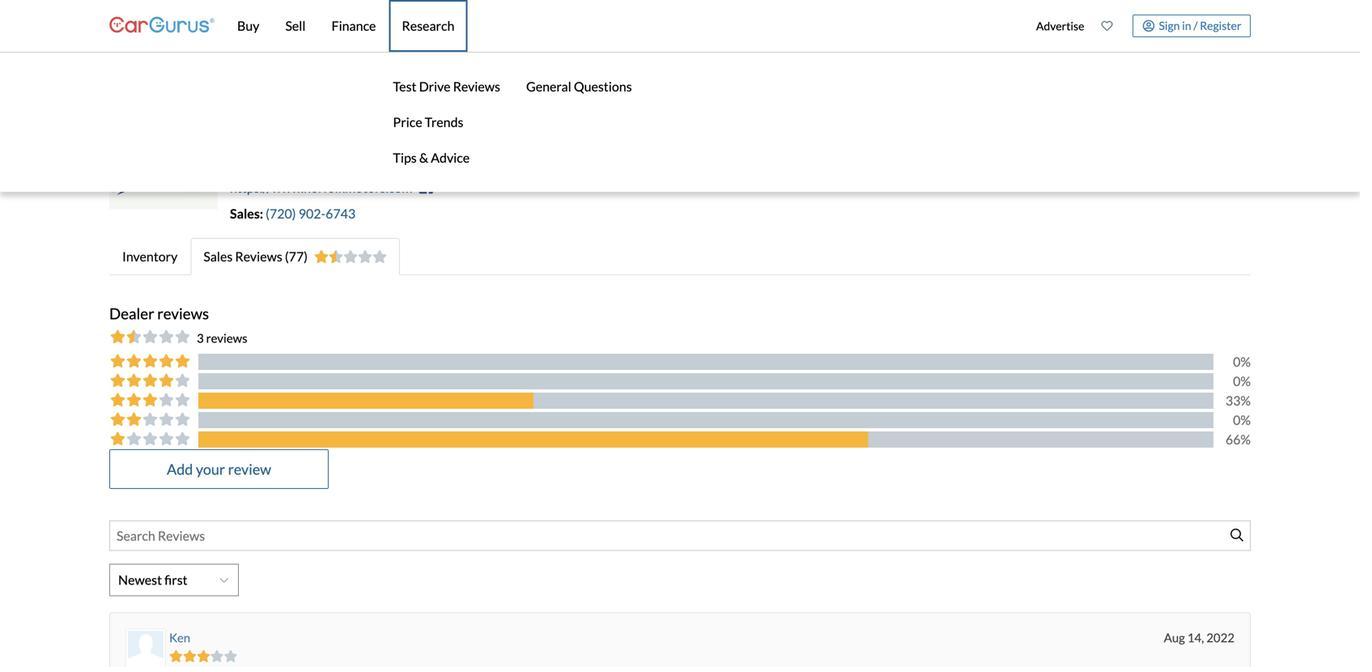 Task type: vqa. For each thing, say whether or not it's contained in the screenshot.
'Information'
no



Task type: locate. For each thing, give the bounding box(es) containing it.
star image right the (77)
[[329, 250, 343, 263]]

0 horizontal spatial menu
[[390, 69, 504, 176]]

0 vertical spatial reviews
[[157, 304, 209, 323]]

& right tips
[[419, 150, 429, 166]]

-
[[299, 108, 306, 131]]

3
[[197, 331, 204, 345]]

map & directions link
[[338, 160, 435, 176]]

star image right star half "image"
[[373, 250, 387, 263]]

0 horizontal spatial &
[[366, 160, 376, 176]]

1 horizontal spatial &
[[419, 150, 429, 166]]

menu containing test drive reviews
[[390, 69, 504, 176]]

(720) 902-6743 link
[[266, 206, 364, 221]]

reviews right drive
[[453, 79, 501, 94]]

buy
[[237, 18, 260, 34]]

1 vertical spatial 0%
[[1234, 373, 1251, 389]]

https://www.norfolkmotors.com
[[230, 180, 413, 196]]

cargurus logo homepage link image
[[109, 3, 215, 49]]

https://www.norfolkmotors.com link
[[230, 180, 413, 196]]

buy button
[[224, 0, 273, 52]]

reviews up 3
[[157, 304, 209, 323]]

1 vertical spatial reviews
[[235, 249, 283, 264]]

0%
[[1234, 354, 1251, 370], [1234, 373, 1251, 389], [1234, 412, 1251, 428]]

general questions link
[[523, 69, 636, 104]]

reviews left the (77)
[[235, 249, 283, 264]]

0 horizontal spatial reviews
[[235, 249, 283, 264]]

sales: (720) 902-6743
[[230, 206, 356, 221]]

&
[[419, 150, 429, 166], [366, 160, 376, 176]]

reviews right 3
[[206, 331, 248, 345]]

tips
[[393, 150, 417, 166]]

questions
[[574, 79, 632, 94]]

star half image
[[329, 250, 343, 263]]

facebook - norfolk motors west image
[[419, 179, 433, 195]]

- 31 cars for sale
[[295, 108, 445, 131]]

advertise
[[1037, 19, 1085, 33]]

ken image
[[128, 631, 164, 667]]

chevron down image
[[220, 575, 228, 585]]

star image
[[314, 250, 329, 263], [358, 250, 373, 263], [169, 650, 183, 662], [197, 650, 210, 662], [210, 650, 224, 662], [224, 650, 238, 662]]

tab list
[[109, 238, 1251, 275]]

in
[[1183, 18, 1192, 32]]

star image
[[329, 250, 343, 263], [343, 250, 358, 263], [373, 250, 387, 263], [183, 650, 197, 662]]

sales reviews (77)
[[204, 249, 308, 264]]

cargurus logo homepage link link
[[109, 3, 215, 49]]

reviews
[[157, 304, 209, 323], [206, 331, 248, 345]]

0 vertical spatial 0%
[[1234, 354, 1251, 370]]

1 vertical spatial reviews
[[206, 331, 248, 345]]

tab list containing inventory
[[109, 238, 1251, 275]]

finance button
[[319, 0, 389, 52]]

sell
[[285, 18, 306, 34]]

sell button
[[273, 0, 319, 52]]

0 vertical spatial menu
[[1028, 3, 1251, 49]]

search image
[[1231, 529, 1244, 542]]

inventory
[[122, 249, 178, 264]]

2 vertical spatial 0%
[[1234, 412, 1251, 428]]

finance
[[332, 18, 376, 34]]

1 vertical spatial menu
[[390, 69, 504, 176]]

1 horizontal spatial reviews
[[453, 79, 501, 94]]

menu bar containing buy
[[0, 0, 1361, 192]]

menu
[[1028, 3, 1251, 49], [390, 69, 504, 176]]

add your review link
[[109, 449, 329, 489]]

menu containing sign in / register
[[1028, 3, 1251, 49]]

menu bar
[[0, 0, 1361, 192]]

trends
[[425, 114, 464, 130]]

aug 14, 2022
[[1164, 630, 1235, 645]]

1 horizontal spatial menu
[[1028, 3, 1251, 49]]

review
[[228, 460, 271, 478]]

reviews for 3 reviews
[[206, 331, 248, 345]]

reviews for dealer reviews
[[157, 304, 209, 323]]

add your review
[[167, 460, 271, 478]]

sale
[[409, 108, 445, 131]]

2022
[[1207, 630, 1235, 645]]

6743
[[326, 206, 356, 221]]

tips & advice link
[[390, 140, 504, 176]]

& inside tips & advice link
[[419, 150, 429, 166]]

cars
[[336, 108, 375, 131]]

& right map at the left top
[[366, 160, 376, 176]]

2 0% from the top
[[1234, 373, 1251, 389]]

1 0% from the top
[[1234, 354, 1251, 370]]

reviews
[[453, 79, 501, 94], [235, 249, 283, 264]]

test drive reviews
[[393, 79, 501, 94]]



Task type: describe. For each thing, give the bounding box(es) containing it.
sales:
[[230, 206, 263, 221]]

star image down ken
[[183, 650, 197, 662]]

register
[[1201, 18, 1242, 32]]

saved cars image
[[1102, 20, 1113, 32]]

research
[[402, 18, 455, 34]]

dealer reviews
[[109, 304, 209, 323]]

advertise link
[[1028, 3, 1093, 49]]

price trends link
[[390, 104, 504, 140]]

ken
[[169, 630, 190, 645]]

3 reviews
[[197, 331, 248, 345]]

sign in / register link
[[1133, 15, 1251, 37]]

sign
[[1159, 18, 1181, 32]]

map & directions
[[338, 160, 435, 176]]

sign in / register menu item
[[1122, 15, 1251, 37]]

(77)
[[285, 249, 308, 264]]

norfolk motors west logo image
[[109, 139, 218, 209]]

66%
[[1226, 432, 1251, 447]]

price
[[393, 114, 422, 130]]

star image down 6743
[[343, 250, 358, 263]]

& for tips
[[419, 150, 429, 166]]

general questions
[[526, 79, 632, 94]]

price trends
[[393, 114, 464, 130]]

directions
[[378, 160, 435, 176]]

dealer
[[109, 304, 154, 323]]

drive
[[419, 79, 451, 94]]

/
[[1194, 18, 1198, 32]]

(720)
[[266, 206, 296, 221]]

menu inside menu bar
[[390, 69, 504, 176]]

33%
[[1226, 393, 1251, 409]]

ken link
[[169, 630, 190, 645]]

inventory tab
[[109, 238, 191, 275]]

research button
[[389, 0, 468, 52]]

add
[[167, 460, 193, 478]]

3 0% from the top
[[1234, 412, 1251, 428]]

sales
[[204, 249, 233, 264]]

Search Reviews field
[[109, 521, 1251, 551]]

your
[[196, 460, 225, 478]]

for
[[379, 108, 405, 131]]

aug
[[1164, 630, 1186, 645]]

0 vertical spatial reviews
[[453, 79, 501, 94]]

tips & advice
[[393, 150, 470, 166]]

& for map
[[366, 160, 376, 176]]

test
[[393, 79, 417, 94]]

advice
[[431, 150, 470, 166]]

902-
[[299, 206, 326, 221]]

general
[[526, 79, 572, 94]]

user icon image
[[1143, 20, 1155, 32]]

test drive reviews link
[[390, 69, 504, 104]]

sign in / register
[[1159, 18, 1242, 32]]

map
[[338, 160, 364, 176]]

14,
[[1188, 630, 1205, 645]]

31
[[309, 108, 332, 131]]



